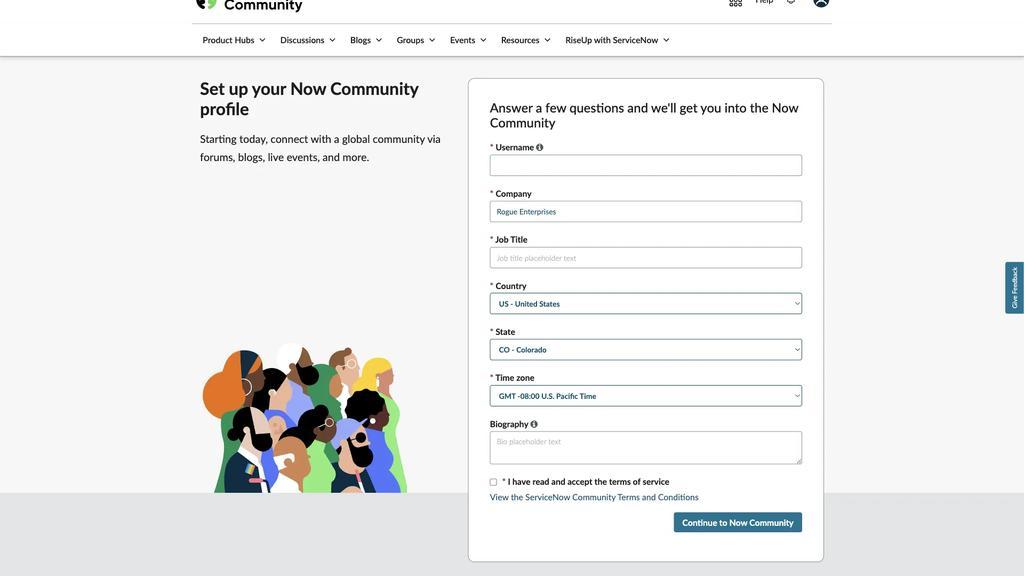 Task type: describe. For each thing, give the bounding box(es) containing it.
with inside starting today, connect with a global community via forums, blogs, live events, and more.
[[311, 133, 331, 146]]

starting today, connect with a global community via forums, blogs, live events, and more.
[[200, 133, 441, 164]]

time
[[495, 373, 514, 383]]

1 vertical spatial the
[[595, 477, 607, 487]]

set
[[200, 78, 225, 99]]

groups link
[[386, 24, 438, 56]]

terms
[[609, 477, 631, 487]]

tell us about yourself. you can include any information you'd like to share with other community members on your profile page. image
[[531, 420, 538, 429]]

view the servicenow community terms and conditions link
[[490, 492, 699, 502]]

profile
[[200, 99, 249, 119]]

* time zone
[[490, 373, 535, 383]]

and down service
[[642, 492, 656, 502]]

more.
[[343, 151, 369, 164]]

community
[[373, 133, 425, 146]]

set up your now community profile
[[200, 78, 418, 119]]

and inside answer a few questions and we'll get you into the now community
[[628, 100, 648, 115]]

starting
[[200, 133, 237, 146]]

events
[[450, 35, 475, 45]]

zone
[[516, 373, 535, 383]]

Biography text field
[[490, 432, 802, 465]]

blogs,
[[238, 151, 265, 164]]

view the servicenow community terms and conditions
[[490, 492, 699, 502]]

more image
[[730, 0, 742, 7]]

up
[[229, 78, 248, 99]]

events,
[[287, 151, 320, 164]]

answer a few questions and we'll get you into the now community
[[490, 100, 799, 130]]

show user options menu image
[[814, 0, 830, 8]]

product
[[203, 35, 233, 45]]

discussions
[[280, 35, 324, 45]]

* for state
[[490, 327, 494, 337]]

community inside set up your now community profile
[[330, 78, 418, 99]]

now inside set up your now community profile
[[290, 78, 326, 99]]

riseup with servicenow
[[566, 35, 658, 45]]

we'll
[[651, 100, 677, 115]]

i
[[508, 477, 511, 487]]

a inside starting today, connect with a global community via forums, blogs, live events, and more.
[[334, 133, 339, 146]]

events link
[[440, 24, 489, 56]]

groups
[[397, 35, 424, 45]]

Job title placeholder text text field
[[490, 247, 802, 268]]

menu bar containing product hubs
[[192, 24, 672, 56]]

a inside answer a few questions and we'll get you into the now community
[[536, 100, 542, 115]]

* company
[[490, 188, 532, 199]]

and inside starting today, connect with a global community via forums, blogs, live events, and more.
[[323, 151, 340, 164]]

0 horizontal spatial the
[[511, 492, 523, 502]]

forums,
[[200, 151, 235, 164]]

answer
[[490, 100, 533, 115]]



Task type: locate. For each thing, give the bounding box(es) containing it.
community inside answer a few questions and we'll get you into the now community
[[490, 115, 556, 130]]

0 vertical spatial servicenow
[[613, 35, 658, 45]]

community
[[330, 78, 418, 99], [490, 115, 556, 130], [572, 492, 616, 502]]

0 vertical spatial with
[[594, 35, 611, 45]]

1 vertical spatial community
[[490, 115, 556, 130]]

0 vertical spatial now
[[290, 78, 326, 99]]

* left country
[[490, 280, 494, 291]]

connect
[[271, 133, 308, 146]]

riseup with servicenow link
[[555, 24, 672, 56]]

country
[[496, 280, 527, 291]]

2 horizontal spatial the
[[750, 100, 769, 115]]

1 horizontal spatial servicenow
[[613, 35, 658, 45]]

community down * i have read and accept the terms of service
[[572, 492, 616, 502]]

a left global at the left top of page
[[334, 133, 339, 146]]

* i have read and accept the terms of service
[[502, 477, 670, 487]]

job
[[495, 234, 509, 245]]

servicenow for the
[[526, 492, 570, 502]]

view
[[490, 492, 509, 502]]

now inside answer a few questions and we'll get you into the now community
[[772, 100, 799, 115]]

with
[[594, 35, 611, 45], [311, 133, 331, 146]]

community up username
[[490, 115, 556, 130]]

2 horizontal spatial community
[[572, 492, 616, 502]]

None checkbox
[[490, 479, 497, 486]]

read
[[533, 477, 549, 487]]

1 horizontal spatial with
[[594, 35, 611, 45]]

now right "into" in the right of the page
[[772, 100, 799, 115]]

0 vertical spatial a
[[536, 100, 542, 115]]

product hubs link
[[192, 24, 268, 56]]

state
[[496, 327, 515, 337]]

username
[[496, 142, 534, 153]]

* left username
[[490, 142, 494, 153]]

this is the name you'll be known as in the community. image
[[536, 144, 543, 152]]

product hubs
[[203, 35, 254, 45]]

global
[[342, 133, 370, 146]]

with right 'riseup'
[[594, 35, 611, 45]]

the down have
[[511, 492, 523, 502]]

* left time on the bottom of the page
[[490, 373, 494, 383]]

now right your on the top left of the page
[[290, 78, 326, 99]]

* for company
[[490, 188, 494, 199]]

and left more.
[[323, 151, 340, 164]]

1 vertical spatial servicenow
[[526, 492, 570, 502]]

servicenow
[[613, 35, 658, 45], [526, 492, 570, 502]]

* for i have read and accept the terms of service
[[502, 477, 506, 487]]

0 horizontal spatial a
[[334, 133, 339, 146]]

* country
[[490, 280, 527, 291]]

riseup
[[566, 35, 592, 45]]

* username
[[490, 142, 534, 153]]

1 vertical spatial a
[[334, 133, 339, 146]]

resources link
[[491, 24, 553, 56]]

servicenow inside menu bar
[[613, 35, 658, 45]]

community down blogs link
[[330, 78, 418, 99]]

1 vertical spatial now
[[772, 100, 799, 115]]

None submit
[[674, 513, 802, 533]]

* for time zone
[[490, 373, 494, 383]]

1 horizontal spatial community
[[490, 115, 556, 130]]

and right read
[[551, 477, 565, 487]]

conditions
[[658, 492, 699, 502]]

0 horizontal spatial with
[[311, 133, 331, 146]]

with up events,
[[311, 133, 331, 146]]

you
[[701, 100, 722, 115]]

title
[[511, 234, 528, 245]]

the up view the servicenow community terms and conditions
[[595, 477, 607, 487]]

*
[[490, 142, 494, 153], [490, 188, 494, 199], [490, 234, 494, 245], [490, 280, 494, 291], [490, 327, 494, 337], [490, 373, 494, 383], [502, 477, 506, 487]]

* left 'job' on the top
[[490, 234, 494, 245]]

* left state
[[490, 327, 494, 337]]

now
[[290, 78, 326, 99], [772, 100, 799, 115]]

biography
[[490, 419, 529, 429]]

get
[[680, 100, 698, 115]]

company
[[496, 188, 532, 199]]

via
[[427, 133, 441, 146]]

2 vertical spatial the
[[511, 492, 523, 502]]

0 vertical spatial the
[[750, 100, 769, 115]]

a
[[536, 100, 542, 115], [334, 133, 339, 146]]

2 vertical spatial community
[[572, 492, 616, 502]]

the
[[750, 100, 769, 115], [595, 477, 607, 487], [511, 492, 523, 502]]

* left company
[[490, 188, 494, 199]]

into
[[725, 100, 747, 115]]

a left few
[[536, 100, 542, 115]]

hubs
[[235, 35, 254, 45]]

* for country
[[490, 280, 494, 291]]

servicenow for with
[[613, 35, 658, 45]]

* left i
[[502, 477, 506, 487]]

your
[[252, 78, 286, 99]]

0 horizontal spatial community
[[330, 78, 418, 99]]

have
[[513, 477, 531, 487]]

of
[[633, 477, 641, 487]]

resources
[[501, 35, 540, 45]]

None text field
[[490, 155, 802, 176]]

menu bar
[[192, 24, 672, 56]]

1 vertical spatial with
[[311, 133, 331, 146]]

blogs
[[350, 35, 371, 45]]

and
[[628, 100, 648, 115], [323, 151, 340, 164], [551, 477, 565, 487], [642, 492, 656, 502]]

1 horizontal spatial now
[[772, 100, 799, 115]]

Company placeholder text text field
[[490, 201, 802, 222]]

* state
[[490, 327, 515, 337]]

blogs link
[[340, 24, 384, 56]]

1 horizontal spatial a
[[536, 100, 542, 115]]

the inside answer a few questions and we'll get you into the now community
[[750, 100, 769, 115]]

and left we'll
[[628, 100, 648, 115]]

the right "into" in the right of the page
[[750, 100, 769, 115]]

1 horizontal spatial the
[[595, 477, 607, 487]]

few
[[546, 100, 566, 115]]

* for username
[[490, 142, 494, 153]]

* job title
[[490, 234, 528, 245]]

* for job title
[[490, 234, 494, 245]]

0 vertical spatial community
[[330, 78, 418, 99]]

live
[[268, 151, 284, 164]]

service
[[643, 477, 670, 487]]

0 horizontal spatial now
[[290, 78, 326, 99]]

terms
[[618, 492, 640, 502]]

questions
[[570, 100, 624, 115]]

with inside riseup with servicenow link
[[594, 35, 611, 45]]

discussions link
[[270, 24, 338, 56]]

today,
[[239, 133, 268, 146]]

0 horizontal spatial servicenow
[[526, 492, 570, 502]]

accept
[[568, 477, 592, 487]]



Task type: vqa. For each thing, say whether or not it's contained in the screenshot.
the more.
yes



